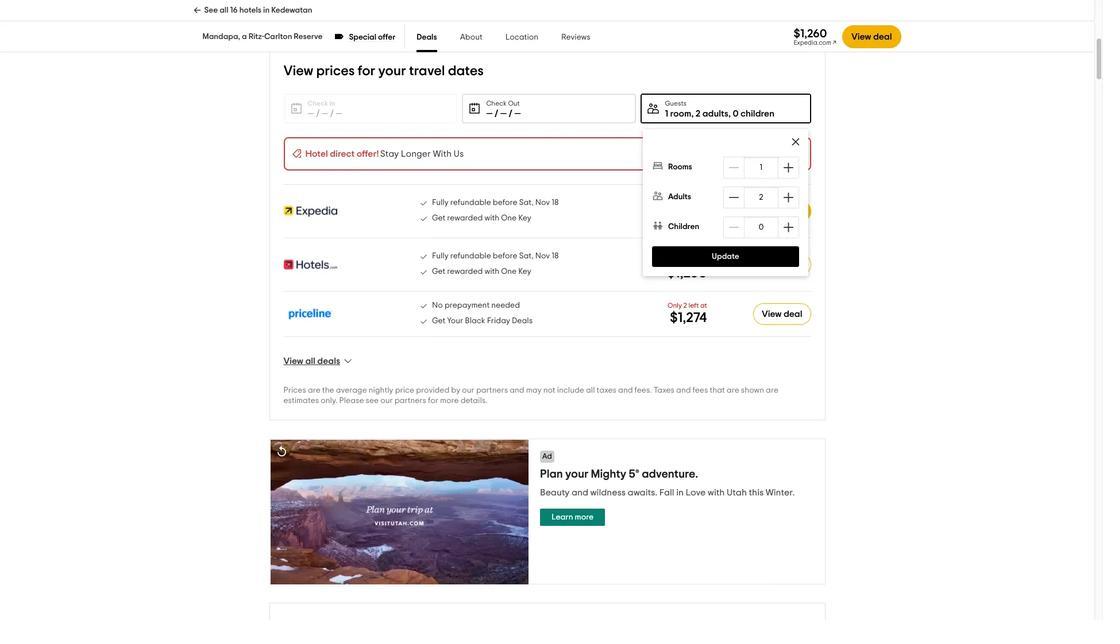 Task type: vqa. For each thing, say whether or not it's contained in the screenshot.
the Club
no



Task type: describe. For each thing, give the bounding box(es) containing it.
friday
[[487, 317, 510, 325]]

a
[[242, 33, 247, 41]]

6 — from the left
[[515, 109, 521, 118]]

only
[[668, 302, 682, 309]]

deals
[[317, 357, 340, 366]]

2 18 from the top
[[552, 252, 559, 260]]

1 nov from the top
[[536, 199, 550, 207]]

your
[[378, 64, 406, 78]]

more
[[440, 397, 459, 405]]

1 rewarded from the top
[[447, 214, 483, 222]]

check for check out — / — / —
[[486, 100, 507, 107]]

nightly
[[369, 387, 393, 395]]

carlton
[[264, 33, 292, 41]]

update
[[712, 253, 740, 261]]

in
[[330, 100, 335, 107]]

all inside the prices are the average nightly price provided by our partners and may not include all taxes and fees. taxes and fees that are shown are estimates only. please see our partners for more details.
[[586, 387, 595, 395]]

0 vertical spatial deals
[[417, 33, 437, 41]]

expedia.com
[[794, 39, 832, 46]]

offer!
[[357, 149, 379, 159]]

taxes
[[654, 387, 675, 395]]

1 , from the left
[[692, 109, 694, 118]]

get your black friday deals
[[432, 317, 533, 325]]

all for see
[[220, 6, 228, 14]]

get for $1,260
[[432, 214, 446, 222]]

travel
[[409, 64, 445, 78]]

offer
[[378, 33, 396, 41]]

children
[[669, 223, 700, 231]]

view inside button
[[284, 357, 303, 366]]

all for view
[[305, 357, 315, 366]]

longer
[[401, 149, 431, 159]]

only 2 left at $1,274
[[668, 302, 707, 325]]

0 inside guests 1 room , 2 adults , 0 children
[[733, 109, 739, 118]]

5 — from the left
[[501, 109, 507, 118]]

fees
[[693, 387, 708, 395]]

2 sat, from the top
[[519, 252, 534, 260]]

at
[[701, 302, 707, 309]]

stay
[[380, 149, 399, 159]]

close image
[[791, 136, 802, 148]]

2 get rewarded with one key from the top
[[432, 268, 532, 276]]

1 one from the top
[[501, 214, 517, 222]]

2 vertical spatial $1,260
[[667, 267, 707, 280]]

1 / from the left
[[316, 109, 320, 118]]

hotel direct offer! stay longer with us
[[305, 149, 464, 159]]

see all 16 hotels in kedewatan link
[[193, 0, 312, 21]]

$1,280
[[684, 195, 707, 203]]

1 horizontal spatial 1
[[760, 164, 763, 172]]

2 and from the left
[[618, 387, 633, 395]]

2 inside only 2 left at $1,274
[[684, 302, 687, 309]]

1 inside guests 1 room , 2 adults , 0 children
[[665, 109, 668, 118]]

1 sat, from the top
[[519, 199, 534, 207]]

prices
[[284, 387, 306, 395]]

reviews
[[562, 33, 591, 41]]

mandapa,
[[203, 33, 240, 41]]

see
[[366, 397, 379, 405]]

1 — from the left
[[308, 109, 314, 118]]

fees.
[[635, 387, 652, 395]]

direct
[[330, 149, 355, 159]]

average
[[336, 387, 367, 395]]

shown
[[741, 387, 764, 395]]

include
[[557, 387, 584, 395]]

1 key from the top
[[519, 214, 532, 222]]

2 inside guests 1 room , 2 adults , 0 children
[[696, 109, 701, 118]]

1 vertical spatial 2
[[760, 194, 764, 202]]

by
[[451, 387, 460, 395]]

2 with from the top
[[485, 268, 500, 276]]

left
[[689, 302, 699, 309]]

2 fully refundable before sat, nov 18 from the top
[[432, 252, 559, 260]]

estimates
[[284, 397, 319, 405]]

guests 1 room , 2 adults , 0 children
[[665, 100, 775, 118]]

1 refundable from the top
[[450, 199, 491, 207]]

prepayment
[[445, 302, 490, 310]]

2 — from the left
[[322, 109, 328, 118]]

1 vertical spatial 0
[[759, 224, 764, 232]]

update button
[[653, 247, 800, 267]]

us
[[454, 149, 464, 159]]

that
[[710, 387, 725, 395]]

check out — / — / —
[[486, 100, 521, 118]]



Task type: locate. For each thing, give the bounding box(es) containing it.
1 with from the top
[[485, 214, 500, 222]]

0 horizontal spatial ,
[[692, 109, 694, 118]]

0 vertical spatial one
[[501, 214, 517, 222]]

our
[[462, 387, 475, 395], [381, 397, 393, 405]]

partners down price in the left bottom of the page
[[395, 397, 426, 405]]

0 right adults
[[733, 109, 739, 118]]

$1,260
[[794, 28, 827, 39], [667, 213, 707, 227], [667, 267, 707, 280]]

0 vertical spatial nov
[[536, 199, 550, 207]]

check inside check in — / — / —
[[308, 100, 328, 107]]

1 vertical spatial for
[[428, 397, 439, 405]]

are left the on the bottom left
[[308, 387, 321, 395]]

1 vertical spatial before
[[493, 252, 518, 260]]

deals
[[417, 33, 437, 41], [512, 317, 533, 325]]

2 , from the left
[[729, 109, 731, 118]]

1 vertical spatial all
[[305, 357, 315, 366]]

0 horizontal spatial check
[[308, 100, 328, 107]]

view all deals
[[284, 357, 340, 366]]

1 vertical spatial get rewarded with one key
[[432, 268, 532, 276]]

1 horizontal spatial deals
[[512, 317, 533, 325]]

, left children
[[729, 109, 731, 118]]

0 vertical spatial partners
[[476, 387, 508, 395]]

partners
[[476, 387, 508, 395], [395, 397, 426, 405]]

fully
[[432, 199, 449, 207], [432, 252, 449, 260]]

no prepayment needed
[[432, 302, 520, 310]]

18
[[552, 199, 559, 207], [552, 252, 559, 260]]

1 horizontal spatial ,
[[729, 109, 731, 118]]

special
[[349, 33, 376, 41]]

kedewatan
[[271, 6, 312, 14]]

details.
[[461, 397, 488, 405]]

0 vertical spatial 18
[[552, 199, 559, 207]]

mandapa, a ritz-carlton reserve
[[203, 33, 323, 41]]

ritz-
[[249, 33, 264, 41]]

0 horizontal spatial our
[[381, 397, 393, 405]]

0 horizontal spatial for
[[358, 64, 375, 78]]

0 horizontal spatial 2
[[684, 302, 687, 309]]

1 vertical spatial rewarded
[[447, 268, 483, 276]]

2 horizontal spatial are
[[766, 387, 779, 395]]

fully refundable before sat, nov 18
[[432, 199, 559, 207], [432, 252, 559, 260]]

1 horizontal spatial partners
[[476, 387, 508, 395]]

1 vertical spatial one
[[501, 268, 517, 276]]

4 / from the left
[[509, 109, 513, 118]]

see
[[204, 6, 218, 14]]

all inside button
[[305, 357, 315, 366]]

1 before from the top
[[493, 199, 518, 207]]

2 check from the left
[[486, 100, 507, 107]]

children
[[741, 109, 775, 118]]

not
[[544, 387, 556, 395]]

2
[[696, 109, 701, 118], [760, 194, 764, 202], [684, 302, 687, 309]]

1 vertical spatial fully refundable before sat, nov 18
[[432, 252, 559, 260]]

and left fees
[[676, 387, 691, 395]]

2 vertical spatial all
[[586, 387, 595, 395]]

1 horizontal spatial 2
[[696, 109, 701, 118]]

check left in
[[308, 100, 328, 107]]

see all 16 hotels in kedewatan
[[204, 6, 312, 14]]

1 get from the top
[[432, 214, 446, 222]]

0 horizontal spatial and
[[510, 387, 525, 395]]

1 horizontal spatial all
[[305, 357, 315, 366]]

price
[[395, 387, 414, 395]]

get
[[432, 214, 446, 222], [432, 268, 446, 276], [432, 317, 446, 325]]

0 vertical spatial all
[[220, 6, 228, 14]]

1 vertical spatial nov
[[536, 252, 550, 260]]

1 down children
[[760, 164, 763, 172]]

check left out
[[486, 100, 507, 107]]

check inside check out — / — / —
[[486, 100, 507, 107]]

0 horizontal spatial all
[[220, 6, 228, 14]]

before
[[493, 199, 518, 207], [493, 252, 518, 260]]

for inside the prices are the average nightly price provided by our partners and may not include all taxes and fees. taxes and fees that are shown are estimates only. please see our partners for more details.
[[428, 397, 439, 405]]

location
[[506, 33, 539, 41]]

1 vertical spatial get
[[432, 268, 446, 276]]

refundable up prepayment
[[450, 252, 491, 260]]

2 before from the top
[[493, 252, 518, 260]]

2 vertical spatial 2
[[684, 302, 687, 309]]

2 / from the left
[[330, 109, 334, 118]]

1 horizontal spatial check
[[486, 100, 507, 107]]

1 down guests
[[665, 109, 668, 118]]

2 refundable from the top
[[450, 252, 491, 260]]

view all deals button
[[284, 356, 354, 367]]

2 get from the top
[[432, 268, 446, 276]]

key
[[519, 214, 532, 222], [519, 268, 532, 276]]

1 18 from the top
[[552, 199, 559, 207]]

0 vertical spatial 0
[[733, 109, 739, 118]]

0 vertical spatial rewarded
[[447, 214, 483, 222]]

2 fully from the top
[[432, 252, 449, 260]]

black
[[465, 317, 485, 325]]

the
[[322, 387, 334, 395]]

/
[[316, 109, 320, 118], [330, 109, 334, 118], [495, 109, 499, 118], [509, 109, 513, 118]]

one
[[501, 214, 517, 222], [501, 268, 517, 276]]

0 vertical spatial refundable
[[450, 199, 491, 207]]

advertisement region
[[269, 439, 826, 585]]

3 and from the left
[[676, 387, 691, 395]]

0 horizontal spatial are
[[308, 387, 321, 395]]

1 check from the left
[[308, 100, 328, 107]]

—
[[308, 109, 314, 118], [322, 109, 328, 118], [336, 109, 342, 118], [486, 109, 493, 118], [501, 109, 507, 118], [515, 109, 521, 118]]

2 vertical spatial get
[[432, 317, 446, 325]]

all left 16
[[220, 6, 228, 14]]

out
[[508, 100, 520, 107]]

, left adults
[[692, 109, 694, 118]]

1 vertical spatial fully
[[432, 252, 449, 260]]

adults
[[703, 109, 729, 118]]

2 are from the left
[[727, 387, 740, 395]]

and
[[510, 387, 525, 395], [618, 387, 633, 395], [676, 387, 691, 395]]

1 vertical spatial partners
[[395, 397, 426, 405]]

1 are from the left
[[308, 387, 321, 395]]

may
[[526, 387, 542, 395]]

prices
[[316, 64, 355, 78]]

0 horizontal spatial partners
[[395, 397, 426, 405]]

0 horizontal spatial 1
[[665, 109, 668, 118]]

no
[[432, 302, 443, 310]]

,
[[692, 109, 694, 118], [729, 109, 731, 118]]

1 vertical spatial $1,260
[[667, 213, 707, 227]]

sat,
[[519, 199, 534, 207], [519, 252, 534, 260]]

provided
[[416, 387, 450, 395]]

all left deals
[[305, 357, 315, 366]]

1 vertical spatial our
[[381, 397, 393, 405]]

adults
[[669, 193, 692, 201]]

0 vertical spatial 2
[[696, 109, 701, 118]]

2 horizontal spatial 2
[[760, 194, 764, 202]]

1 horizontal spatial and
[[618, 387, 633, 395]]

2 rewarded from the top
[[447, 268, 483, 276]]

needed
[[492, 302, 520, 310]]

3 / from the left
[[495, 109, 499, 118]]

3 — from the left
[[336, 109, 342, 118]]

partners up details.
[[476, 387, 508, 395]]

and left the may
[[510, 387, 525, 395]]

view deal button
[[843, 25, 901, 48], [752, 200, 811, 223], [753, 254, 811, 276], [753, 303, 811, 325]]

reserve
[[294, 33, 323, 41]]

dates
[[448, 64, 484, 78]]

deal
[[874, 32, 892, 41], [783, 207, 802, 216], [784, 260, 803, 270], [784, 310, 803, 319]]

please
[[339, 397, 364, 405]]

3 are from the left
[[766, 387, 779, 395]]

deals up travel
[[417, 33, 437, 41]]

1 fully refundable before sat, nov 18 from the top
[[432, 199, 559, 207]]

taxes
[[597, 387, 617, 395]]

get for $1,274
[[432, 317, 446, 325]]

0 vertical spatial fully refundable before sat, nov 18
[[432, 199, 559, 207]]

about
[[460, 33, 483, 41]]

room
[[670, 109, 692, 118]]

our down nightly
[[381, 397, 393, 405]]

2 horizontal spatial and
[[676, 387, 691, 395]]

get rewarded with one key
[[432, 214, 532, 222], [432, 268, 532, 276]]

for
[[358, 64, 375, 78], [428, 397, 439, 405]]

your
[[447, 317, 463, 325]]

1 vertical spatial deals
[[512, 317, 533, 325]]

for down provided
[[428, 397, 439, 405]]

1 vertical spatial with
[[485, 268, 500, 276]]

prices are the average nightly price provided by our partners and may not include all taxes and fees. taxes and fees that are shown are estimates only. please see our partners for more details.
[[284, 387, 779, 405]]

1 fully from the top
[[432, 199, 449, 207]]

are
[[308, 387, 321, 395], [727, 387, 740, 395], [766, 387, 779, 395]]

0
[[733, 109, 739, 118], [759, 224, 764, 232]]

view prices for your travel dates
[[284, 64, 484, 78]]

check for check in — / — / —
[[308, 100, 328, 107]]

0 vertical spatial get
[[432, 214, 446, 222]]

1 get rewarded with one key from the top
[[432, 214, 532, 222]]

in
[[263, 6, 270, 14]]

1 horizontal spatial 0
[[759, 224, 764, 232]]

check in — / — / —
[[308, 100, 342, 118]]

1 and from the left
[[510, 387, 525, 395]]

are right shown
[[766, 387, 779, 395]]

our up details.
[[462, 387, 475, 395]]

0 vertical spatial fully
[[432, 199, 449, 207]]

2 key from the top
[[519, 268, 532, 276]]

only.
[[321, 397, 338, 405]]

rewarded
[[447, 214, 483, 222], [447, 268, 483, 276]]

0 vertical spatial our
[[462, 387, 475, 395]]

$1,274
[[670, 311, 707, 325]]

refundable down us
[[450, 199, 491, 207]]

fully down with
[[432, 199, 449, 207]]

4 — from the left
[[486, 109, 493, 118]]

0 vertical spatial sat,
[[519, 199, 534, 207]]

1 vertical spatial sat,
[[519, 252, 534, 260]]

3 get from the top
[[432, 317, 446, 325]]

deals down needed
[[512, 317, 533, 325]]

check
[[308, 100, 328, 107], [486, 100, 507, 107]]

0 vertical spatial key
[[519, 214, 532, 222]]

with
[[485, 214, 500, 222], [485, 268, 500, 276]]

1
[[665, 109, 668, 118], [760, 164, 763, 172]]

1 horizontal spatial for
[[428, 397, 439, 405]]

view
[[852, 32, 872, 41], [284, 64, 313, 78], [761, 207, 781, 216], [762, 260, 782, 270], [762, 310, 782, 319], [284, 357, 303, 366]]

16
[[230, 6, 238, 14]]

1 vertical spatial 1
[[760, 164, 763, 172]]

2 horizontal spatial all
[[586, 387, 595, 395]]

2 nov from the top
[[536, 252, 550, 260]]

0 vertical spatial get rewarded with one key
[[432, 214, 532, 222]]

fully up no
[[432, 252, 449, 260]]

1 vertical spatial key
[[519, 268, 532, 276]]

hotels
[[239, 6, 262, 14]]

0 horizontal spatial deals
[[417, 33, 437, 41]]

0 vertical spatial with
[[485, 214, 500, 222]]

all left taxes
[[586, 387, 595, 395]]

special offer
[[349, 33, 396, 41]]

0 vertical spatial 1
[[665, 109, 668, 118]]

view deal
[[852, 32, 892, 41], [761, 207, 802, 216], [762, 260, 803, 270], [762, 310, 803, 319]]

0 vertical spatial for
[[358, 64, 375, 78]]

0 vertical spatial $1,260
[[794, 28, 827, 39]]

are right that
[[727, 387, 740, 395]]

0 vertical spatial before
[[493, 199, 518, 207]]

1 vertical spatial refundable
[[450, 252, 491, 260]]

0 horizontal spatial 0
[[733, 109, 739, 118]]

with
[[433, 149, 452, 159]]

and left fees. at the right bottom of the page
[[618, 387, 633, 395]]

rooms
[[669, 163, 693, 171]]

guests
[[665, 100, 687, 107]]

0 up update button
[[759, 224, 764, 232]]

2 one from the top
[[501, 268, 517, 276]]

hotel
[[305, 149, 328, 159]]

1 vertical spatial 18
[[552, 252, 559, 260]]

for left your at top
[[358, 64, 375, 78]]

1 horizontal spatial are
[[727, 387, 740, 395]]

1 horizontal spatial our
[[462, 387, 475, 395]]



